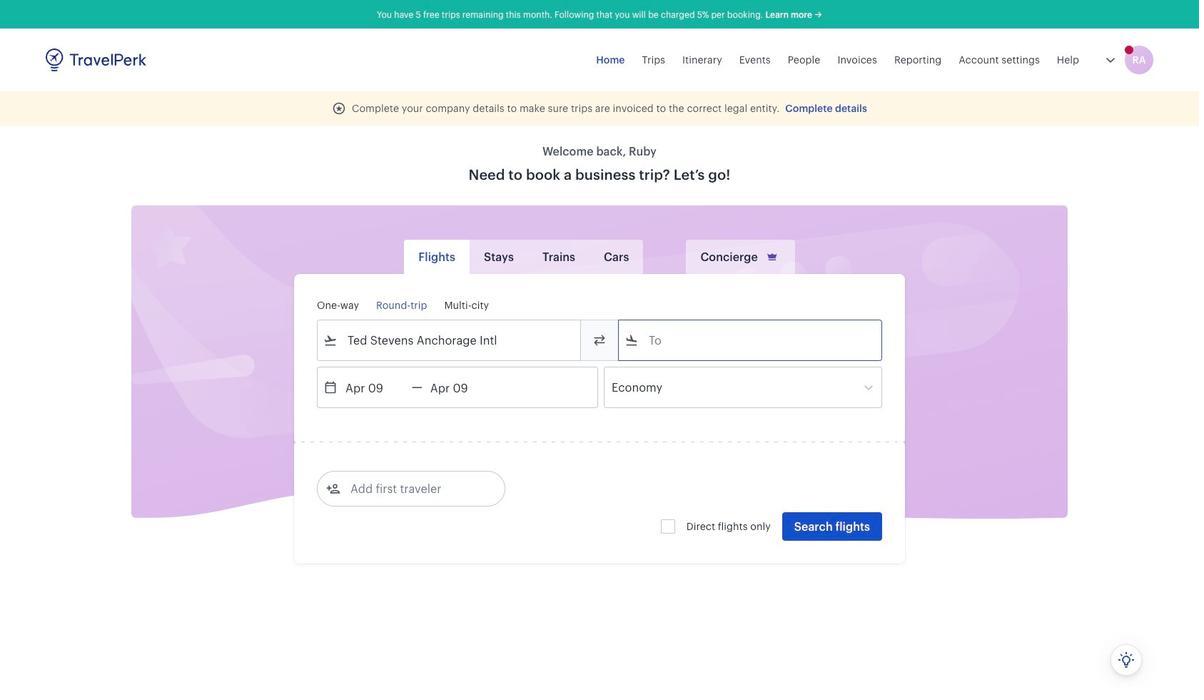 Task type: vqa. For each thing, say whether or not it's contained in the screenshot.
Return text box
yes



Task type: locate. For each thing, give the bounding box(es) containing it.
Add first traveler search field
[[340, 477, 489, 500]]

Return text field
[[422, 368, 497, 408]]

To search field
[[639, 329, 863, 352]]

Depart text field
[[338, 368, 412, 408]]

From search field
[[338, 329, 562, 352]]



